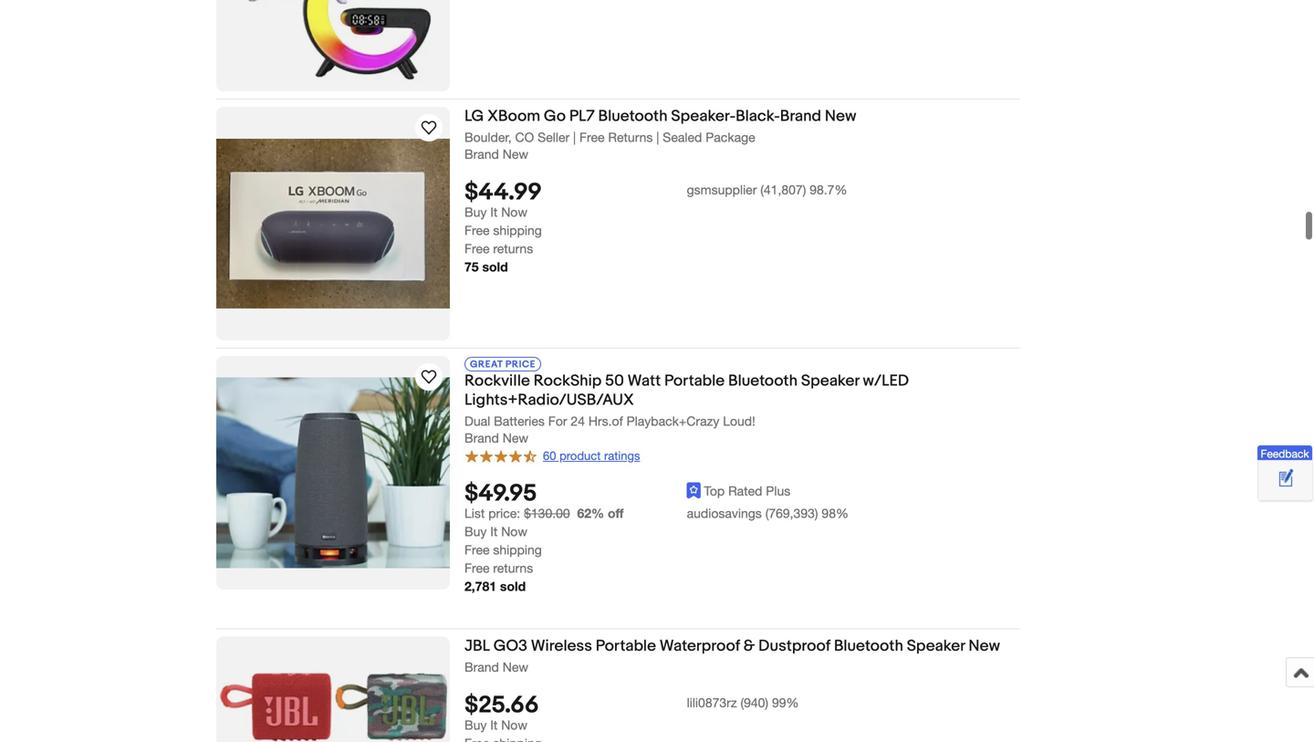 Task type: describe. For each thing, give the bounding box(es) containing it.
list price: $130.00 62% off
[[465, 506, 624, 521]]

(41,807)
[[761, 182, 806, 197]]

it for gsmsupplier (41,807) 98.7% buy it now free shipping free returns 75 sold
[[491, 205, 498, 220]]

speaker for w/led
[[802, 372, 860, 391]]

playback+crazy
[[627, 414, 720, 429]]

off
[[608, 506, 624, 521]]

night light bluetooth speaker led wireless charging timer alarm clock lamp image
[[216, 0, 450, 91]]

now for 2,781
[[501, 524, 528, 539]]

price
[[506, 359, 536, 371]]

bluetooth inside lg xboom go pl7 bluetooth speaker-black-brand new boulder, co seller | free returns | sealed package brand new
[[599, 107, 668, 126]]

audiosavings (769,393) 98% buy it now free shipping free returns 2,781 sold
[[465, 506, 849, 594]]

for
[[549, 414, 567, 429]]

shipping for 2,781
[[493, 542, 542, 557]]

gsmsupplier
[[687, 182, 757, 197]]

speaker-
[[671, 107, 736, 126]]

$44.99
[[465, 179, 542, 207]]

98.7%
[[810, 182, 848, 197]]

60
[[543, 449, 556, 463]]

rockville rockship 50 watt portable bluetooth speaker w/led lights+radio/usb/aux link
[[465, 372, 1021, 413]]

boulder,
[[465, 130, 512, 145]]

feedback
[[1261, 447, 1310, 460]]

sealed
[[663, 130, 702, 145]]

portable inside the great price rockville rockship 50 watt portable bluetooth speaker w/led lights+radio/usb/aux dual batteries for 24 hrs.of playback+crazy loud! brand new
[[665, 372, 725, 391]]

waterproof
[[660, 637, 740, 656]]

sold for 2,781
[[500, 579, 526, 594]]

buy for gsmsupplier (41,807) 98.7% buy it now free shipping free returns 75 sold
[[465, 205, 487, 220]]

plus
[[766, 483, 791, 498]]

price:
[[489, 506, 521, 521]]

$130.00
[[524, 506, 570, 521]]

loud!
[[723, 414, 756, 429]]

lg xboom go pl7 bluetooth speaker-black-brand new heading
[[465, 107, 857, 126]]

brand up (41,807)
[[780, 107, 822, 126]]

jbl go3 wireless portable waterproof & dustproof bluetooth speaker new heading
[[465, 637, 1001, 656]]

24
[[571, 414, 585, 429]]

portable inside the jbl go3 wireless portable waterproof & dustproof bluetooth speaker new brand new
[[596, 637, 656, 656]]

60 product ratings
[[543, 449, 640, 463]]

now inside lili0873rz (940) 99% buy it now
[[501, 718, 528, 733]]

shipping for 75
[[493, 223, 542, 238]]

watt
[[628, 372, 661, 391]]

jbl go3 wireless portable waterproof & dustproof bluetooth speaker new image
[[216, 637, 450, 742]]

top
[[704, 483, 725, 498]]

98%
[[822, 506, 849, 521]]

lights+radio/usb/aux
[[465, 391, 634, 410]]

2 | from the left
[[657, 130, 660, 145]]

now for 75
[[501, 205, 528, 220]]

lili0873rz (940) 99% buy it now
[[465, 695, 799, 733]]

hrs.of
[[589, 414, 623, 429]]

great
[[470, 359, 503, 371]]

$25.66
[[465, 692, 539, 720]]

it for audiosavings (769,393) 98% buy it now free shipping free returns 2,781 sold
[[491, 524, 498, 539]]

watch rockville rockship 50 watt portable bluetooth speaker w/led lights+radio/usb/aux image
[[418, 366, 440, 388]]

sold for 75
[[482, 259, 508, 274]]

brand inside the great price rockville rockship 50 watt portable bluetooth speaker w/led lights+radio/usb/aux dual batteries for 24 hrs.of playback+crazy loud! brand new
[[465, 430, 499, 445]]

go
[[544, 107, 566, 126]]

60 product ratings link
[[465, 447, 640, 464]]

it for lili0873rz (940) 99% buy it now
[[491, 718, 498, 733]]

batteries
[[494, 414, 545, 429]]

black-
[[736, 107, 780, 126]]

$49.95
[[465, 480, 537, 508]]



Task type: locate. For each thing, give the bounding box(es) containing it.
pl7
[[570, 107, 595, 126]]

new
[[825, 107, 857, 126], [503, 146, 529, 161], [503, 430, 529, 445], [969, 637, 1001, 656], [503, 660, 529, 675]]

returns up "2,781"
[[493, 561, 533, 576]]

dual
[[465, 414, 491, 429]]

sold right "2,781"
[[500, 579, 526, 594]]

rated
[[729, 483, 763, 498]]

1 | from the left
[[573, 130, 576, 145]]

sold
[[482, 259, 508, 274], [500, 579, 526, 594]]

2 vertical spatial bluetooth
[[834, 637, 904, 656]]

now
[[501, 205, 528, 220], [501, 524, 528, 539], [501, 718, 528, 733]]

1 vertical spatial portable
[[596, 637, 656, 656]]

1 vertical spatial it
[[491, 524, 498, 539]]

shipping down '$44.99'
[[493, 223, 542, 238]]

2 returns from the top
[[493, 561, 533, 576]]

1 horizontal spatial speaker
[[907, 637, 965, 656]]

1 it from the top
[[491, 205, 498, 220]]

list
[[465, 506, 485, 521]]

buy up 75
[[465, 205, 487, 220]]

now down the "go3"
[[501, 718, 528, 733]]

brand down dual
[[465, 430, 499, 445]]

free
[[580, 130, 605, 145], [465, 223, 490, 238], [465, 241, 490, 256], [465, 542, 490, 557], [465, 561, 490, 576]]

now down price:
[[501, 524, 528, 539]]

1 vertical spatial returns
[[493, 561, 533, 576]]

new inside the great price rockville rockship 50 watt portable bluetooth speaker w/led lights+radio/usb/aux dual batteries for 24 hrs.of playback+crazy loud! brand new
[[503, 430, 529, 445]]

speaker inside the great price rockville rockship 50 watt portable bluetooth speaker w/led lights+radio/usb/aux dual batteries for 24 hrs.of playback+crazy loud! brand new
[[802, 372, 860, 391]]

lg
[[465, 107, 484, 126]]

top rated plus image
[[687, 482, 702, 499]]

watch lg xboom go pl7 bluetooth speaker-black-brand new image
[[418, 117, 440, 139]]

bluetooth for &
[[834, 637, 904, 656]]

2,781
[[465, 579, 497, 594]]

free inside lg xboom go pl7 bluetooth speaker-black-brand new boulder, co seller | free returns | sealed package brand new
[[580, 130, 605, 145]]

dustproof
[[759, 637, 831, 656]]

go3
[[494, 637, 528, 656]]

1 horizontal spatial portable
[[665, 372, 725, 391]]

sold inside gsmsupplier (41,807) 98.7% buy it now free shipping free returns 75 sold
[[482, 259, 508, 274]]

| down lg xboom go pl7 bluetooth speaker-black-brand new heading
[[657, 130, 660, 145]]

0 vertical spatial bluetooth
[[599, 107, 668, 126]]

brand down jbl
[[465, 660, 499, 675]]

jbl
[[465, 637, 490, 656]]

1 vertical spatial now
[[501, 524, 528, 539]]

w/led
[[863, 372, 909, 391]]

brand inside the jbl go3 wireless portable waterproof & dustproof bluetooth speaker new brand new
[[465, 660, 499, 675]]

bluetooth for watt
[[729, 372, 798, 391]]

buy
[[465, 205, 487, 220], [465, 524, 487, 539], [465, 718, 487, 733]]

speaker
[[802, 372, 860, 391], [907, 637, 965, 656]]

0 horizontal spatial portable
[[596, 637, 656, 656]]

audiosavings
[[687, 506, 762, 521]]

2 vertical spatial buy
[[465, 718, 487, 733]]

great price rockville rockship 50 watt portable bluetooth speaker w/led lights+radio/usb/aux dual batteries for 24 hrs.of playback+crazy loud! brand new
[[465, 359, 909, 445]]

0 vertical spatial portable
[[665, 372, 725, 391]]

it down the "go3"
[[491, 718, 498, 733]]

it inside audiosavings (769,393) 98% buy it now free shipping free returns 2,781 sold
[[491, 524, 498, 539]]

rockville
[[465, 372, 530, 391]]

1 buy from the top
[[465, 205, 487, 220]]

shipping
[[493, 223, 542, 238], [493, 542, 542, 557]]

1 vertical spatial bluetooth
[[729, 372, 798, 391]]

bluetooth right dustproof in the right bottom of the page
[[834, 637, 904, 656]]

bluetooth up loud!
[[729, 372, 798, 391]]

0 vertical spatial buy
[[465, 205, 487, 220]]

| right seller
[[573, 130, 576, 145]]

gsmsupplier (41,807) 98.7% buy it now free shipping free returns 75 sold
[[465, 182, 848, 274]]

bluetooth
[[599, 107, 668, 126], [729, 372, 798, 391], [834, 637, 904, 656]]

buy for audiosavings (769,393) 98% buy it now free shipping free returns 2,781 sold
[[465, 524, 487, 539]]

portable
[[665, 372, 725, 391], [596, 637, 656, 656]]

&
[[744, 637, 755, 656]]

99%
[[772, 695, 799, 710]]

3 now from the top
[[501, 718, 528, 733]]

it
[[491, 205, 498, 220], [491, 524, 498, 539], [491, 718, 498, 733]]

great price button
[[465, 356, 541, 372]]

0 vertical spatial sold
[[482, 259, 508, 274]]

1 returns from the top
[[493, 241, 533, 256]]

|
[[573, 130, 576, 145], [657, 130, 660, 145]]

returns inside gsmsupplier (41,807) 98.7% buy it now free shipping free returns 75 sold
[[493, 241, 533, 256]]

jbl go3 wireless portable waterproof & dustproof bluetooth speaker new brand new
[[465, 637, 1001, 675]]

(769,393)
[[766, 506, 819, 521]]

speaker for new
[[907, 637, 965, 656]]

rockville rockship 50 watt portable bluetooth speaker w/led lights+radio/usb/aux image
[[216, 378, 450, 569]]

jbl go3 wireless portable waterproof & dustproof bluetooth speaker new link
[[465, 637, 1021, 659]]

shipping down price:
[[493, 542, 542, 557]]

lg xboom go pl7 bluetooth speaker-black-brand new image
[[216, 139, 450, 309]]

2 vertical spatial now
[[501, 718, 528, 733]]

brand
[[780, 107, 822, 126], [465, 146, 499, 161], [465, 430, 499, 445], [465, 660, 499, 675]]

75
[[465, 259, 479, 274]]

speaker inside the jbl go3 wireless portable waterproof & dustproof bluetooth speaker new brand new
[[907, 637, 965, 656]]

package
[[706, 130, 756, 145]]

returns inside audiosavings (769,393) 98% buy it now free shipping free returns 2,781 sold
[[493, 561, 533, 576]]

buy inside lili0873rz (940) 99% buy it now
[[465, 718, 487, 733]]

buy down list
[[465, 524, 487, 539]]

0 vertical spatial now
[[501, 205, 528, 220]]

it down price:
[[491, 524, 498, 539]]

buy down jbl
[[465, 718, 487, 733]]

now inside gsmsupplier (41,807) 98.7% buy it now free shipping free returns 75 sold
[[501, 205, 528, 220]]

it inside lili0873rz (940) 99% buy it now
[[491, 718, 498, 733]]

now down co
[[501, 205, 528, 220]]

rockville rockship 50 watt portable bluetooth speaker w/led lights+radio/usb/aux heading
[[465, 372, 909, 410]]

sold inside audiosavings (769,393) 98% buy it now free shipping free returns 2,781 sold
[[500, 579, 526, 594]]

lili0873rz
[[687, 695, 737, 710]]

brand down boulder,
[[465, 146, 499, 161]]

it inside gsmsupplier (41,807) 98.7% buy it now free shipping free returns 75 sold
[[491, 205, 498, 220]]

2 vertical spatial it
[[491, 718, 498, 733]]

2 it from the top
[[491, 524, 498, 539]]

lg xboom go pl7 bluetooth speaker-black-brand new link
[[465, 107, 1021, 129]]

0 vertical spatial shipping
[[493, 223, 542, 238]]

now inside audiosavings (769,393) 98% buy it now free shipping free returns 2,781 sold
[[501, 524, 528, 539]]

2 buy from the top
[[465, 524, 487, 539]]

(940)
[[741, 695, 769, 710]]

lg xboom go pl7 bluetooth speaker-black-brand new boulder, co seller | free returns | sealed package brand new
[[465, 107, 857, 161]]

returns
[[608, 130, 653, 145]]

1 vertical spatial speaker
[[907, 637, 965, 656]]

1 now from the top
[[501, 205, 528, 220]]

0 horizontal spatial |
[[573, 130, 576, 145]]

returns for 75
[[493, 241, 533, 256]]

2 horizontal spatial bluetooth
[[834, 637, 904, 656]]

ratings
[[604, 449, 640, 463]]

buy for lili0873rz (940) 99% buy it now
[[465, 718, 487, 733]]

buy inside audiosavings (769,393) 98% buy it now free shipping free returns 2,781 sold
[[465, 524, 487, 539]]

returns for 2,781
[[493, 561, 533, 576]]

rockship
[[534, 372, 602, 391]]

bluetooth inside the great price rockville rockship 50 watt portable bluetooth speaker w/led lights+radio/usb/aux dual batteries for 24 hrs.of playback+crazy loud! brand new
[[729, 372, 798, 391]]

top rated plus
[[704, 483, 791, 498]]

sold right 75
[[482, 259, 508, 274]]

1 vertical spatial shipping
[[493, 542, 542, 557]]

wireless
[[531, 637, 592, 656]]

0 vertical spatial it
[[491, 205, 498, 220]]

shipping inside gsmsupplier (41,807) 98.7% buy it now free shipping free returns 75 sold
[[493, 223, 542, 238]]

1 vertical spatial buy
[[465, 524, 487, 539]]

50
[[605, 372, 624, 391]]

bluetooth up "returns"
[[599, 107, 668, 126]]

1 horizontal spatial bluetooth
[[729, 372, 798, 391]]

product
[[560, 449, 601, 463]]

portable right wireless
[[596, 637, 656, 656]]

0 horizontal spatial speaker
[[802, 372, 860, 391]]

buy inside gsmsupplier (41,807) 98.7% buy it now free shipping free returns 75 sold
[[465, 205, 487, 220]]

returns
[[493, 241, 533, 256], [493, 561, 533, 576]]

0 vertical spatial returns
[[493, 241, 533, 256]]

0 vertical spatial speaker
[[802, 372, 860, 391]]

bluetooth inside the jbl go3 wireless portable waterproof & dustproof bluetooth speaker new brand new
[[834, 637, 904, 656]]

2 shipping from the top
[[493, 542, 542, 557]]

0 horizontal spatial bluetooth
[[599, 107, 668, 126]]

62%
[[577, 506, 604, 521]]

xboom
[[488, 107, 541, 126]]

2 now from the top
[[501, 524, 528, 539]]

seller
[[538, 130, 570, 145]]

portable up playback+crazy
[[665, 372, 725, 391]]

it down boulder,
[[491, 205, 498, 220]]

returns down '$44.99'
[[493, 241, 533, 256]]

co
[[515, 130, 534, 145]]

1 horizontal spatial |
[[657, 130, 660, 145]]

3 it from the top
[[491, 718, 498, 733]]

1 vertical spatial sold
[[500, 579, 526, 594]]

shipping inside audiosavings (769,393) 98% buy it now free shipping free returns 2,781 sold
[[493, 542, 542, 557]]

3 buy from the top
[[465, 718, 487, 733]]

1 shipping from the top
[[493, 223, 542, 238]]



Task type: vqa. For each thing, say whether or not it's contained in the screenshot.
the Logitech Touch Keyboard Case w/ Trackpad for iPad Pro 11" (1st-4th G) (Open Box)
no



